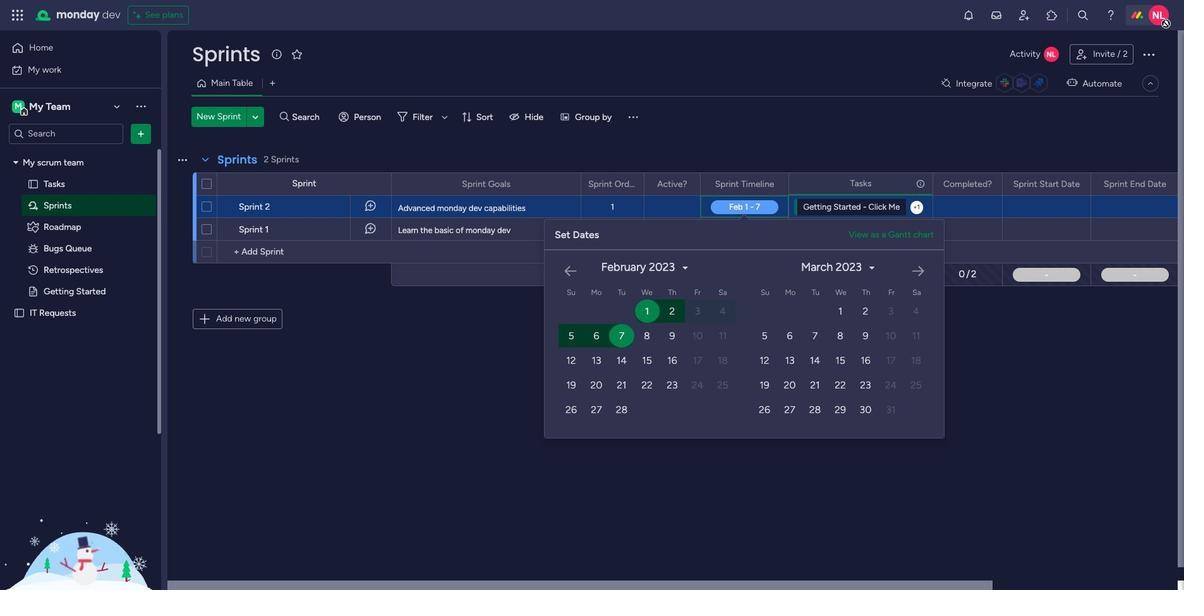 Task type: describe. For each thing, give the bounding box(es) containing it.
inbox image
[[991, 9, 1003, 21]]

select product image
[[11, 9, 24, 21]]

search everything image
[[1077, 9, 1090, 21]]

1 horizontal spatial caret down image
[[683, 263, 688, 272]]

0 vertical spatial public board image
[[27, 178, 39, 190]]

board activity image
[[1044, 47, 1060, 62]]

1 vertical spatial public board image
[[27, 285, 39, 297]]

workspace image
[[12, 100, 25, 113]]

workspace options image
[[135, 100, 147, 113]]

+ Add Sprint text field
[[224, 245, 386, 260]]

apps image
[[1046, 9, 1059, 21]]

home image
[[11, 42, 24, 54]]

menu image
[[628, 111, 640, 123]]

column information image
[[916, 179, 926, 189]]

see plans image
[[134, 8, 145, 23]]

Search field
[[289, 108, 327, 126]]



Task type: vqa. For each thing, say whether or not it's contained in the screenshot.
Menu icon
yes



Task type: locate. For each thing, give the bounding box(es) containing it.
add view image
[[270, 79, 275, 88]]

options image
[[135, 127, 147, 140], [916, 173, 924, 194], [771, 174, 780, 195], [985, 174, 994, 195], [1162, 174, 1171, 195], [176, 214, 186, 244]]

help image
[[1105, 9, 1118, 21]]

2 horizontal spatial caret down image
[[870, 263, 875, 272]]

option
[[0, 151, 161, 154]]

2 vertical spatial public board image
[[13, 307, 25, 319]]

lottie animation image
[[0, 463, 161, 591]]

lottie animation element
[[0, 463, 161, 591]]

region
[[545, 245, 1185, 448]]

Search in workspace field
[[27, 126, 106, 141]]

public board image
[[27, 178, 39, 190], [27, 285, 39, 297], [13, 307, 25, 319]]

noah lott image
[[1150, 5, 1170, 25]]

arrow down image
[[437, 109, 453, 125]]

workspace selection element
[[12, 99, 72, 115]]

collapse board header image
[[1146, 78, 1156, 89]]

add to favorites image
[[291, 48, 304, 60]]

my work image
[[11, 64, 23, 76]]

list box
[[0, 149, 161, 494]]

None field
[[189, 41, 264, 68], [214, 152, 261, 168], [848, 177, 875, 191], [459, 177, 514, 191], [586, 177, 641, 191], [655, 177, 691, 191], [712, 177, 778, 191], [941, 177, 996, 191], [1011, 177, 1084, 191], [1102, 177, 1170, 191], [189, 41, 264, 68], [214, 152, 261, 168], [848, 177, 875, 191], [459, 177, 514, 191], [586, 177, 641, 191], [655, 177, 691, 191], [712, 177, 778, 191], [941, 177, 996, 191], [1011, 177, 1084, 191], [1102, 177, 1170, 191]]

caret down image
[[13, 158, 18, 167], [683, 263, 688, 272], [870, 263, 875, 272]]

invite members image
[[1019, 9, 1031, 21]]

dapulse integrations image
[[942, 79, 952, 88]]

options image
[[1142, 47, 1157, 62], [563, 174, 572, 195], [627, 174, 635, 195], [683, 174, 692, 195], [1074, 174, 1082, 195], [176, 191, 186, 222]]

angle down image
[[253, 112, 259, 122]]

0 horizontal spatial caret down image
[[13, 158, 18, 167]]

autopilot image
[[1068, 75, 1078, 91]]

notifications image
[[963, 9, 976, 21]]

show board description image
[[269, 48, 285, 61]]

v2 search image
[[280, 110, 289, 124]]



